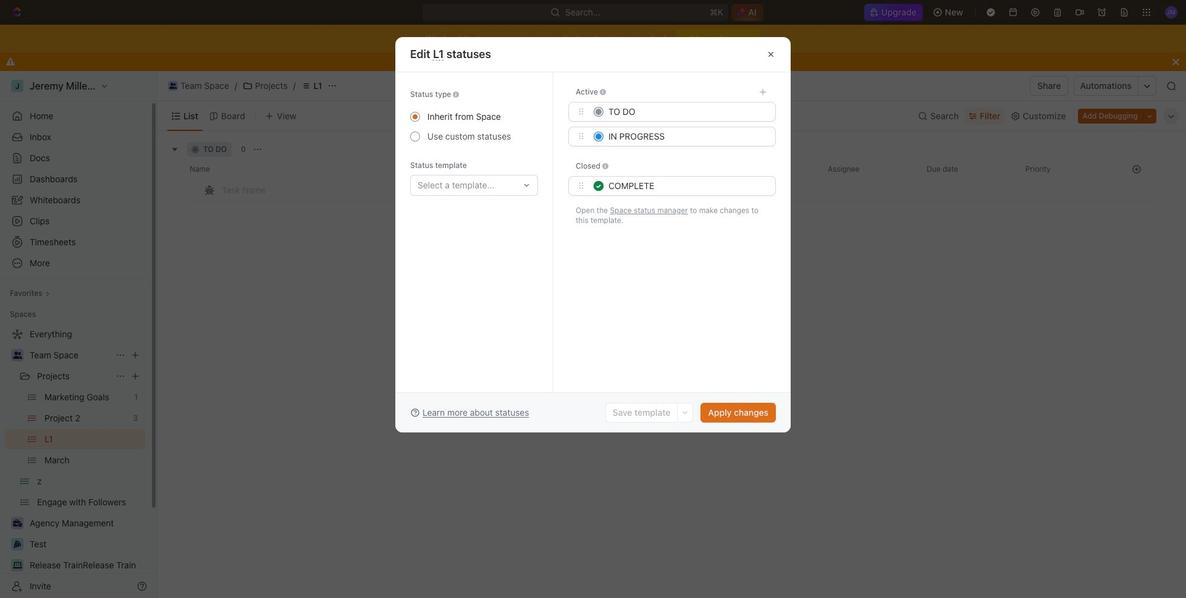 Task type: vqa. For each thing, say whether or not it's contained in the screenshot.
Invite
no



Task type: describe. For each thing, give the bounding box(es) containing it.
1 status name... text field from the top
[[609, 103, 768, 121]]

user group image
[[169, 83, 177, 89]]

Status name... text field
[[609, 127, 768, 146]]

2 status name... text field from the top
[[609, 177, 768, 195]]



Task type: locate. For each thing, give the bounding box(es) containing it.
tree inside sidebar navigation
[[5, 324, 145, 598]]

user group image
[[13, 352, 22, 359]]

status name... text field up status name... text field
[[609, 103, 768, 121]]

Status name... text field
[[609, 103, 768, 121], [609, 177, 768, 195]]

1 vertical spatial status name... text field
[[609, 177, 768, 195]]

Task Name text field
[[222, 180, 583, 200]]

sidebar navigation
[[0, 71, 158, 598]]

tree
[[5, 324, 145, 598]]

option group
[[410, 107, 511, 146]]

status name... text field down status name... text field
[[609, 177, 768, 195]]

0 vertical spatial status name... text field
[[609, 103, 768, 121]]

None radio
[[410, 112, 420, 122], [410, 132, 420, 141], [410, 112, 420, 122], [410, 132, 420, 141]]



